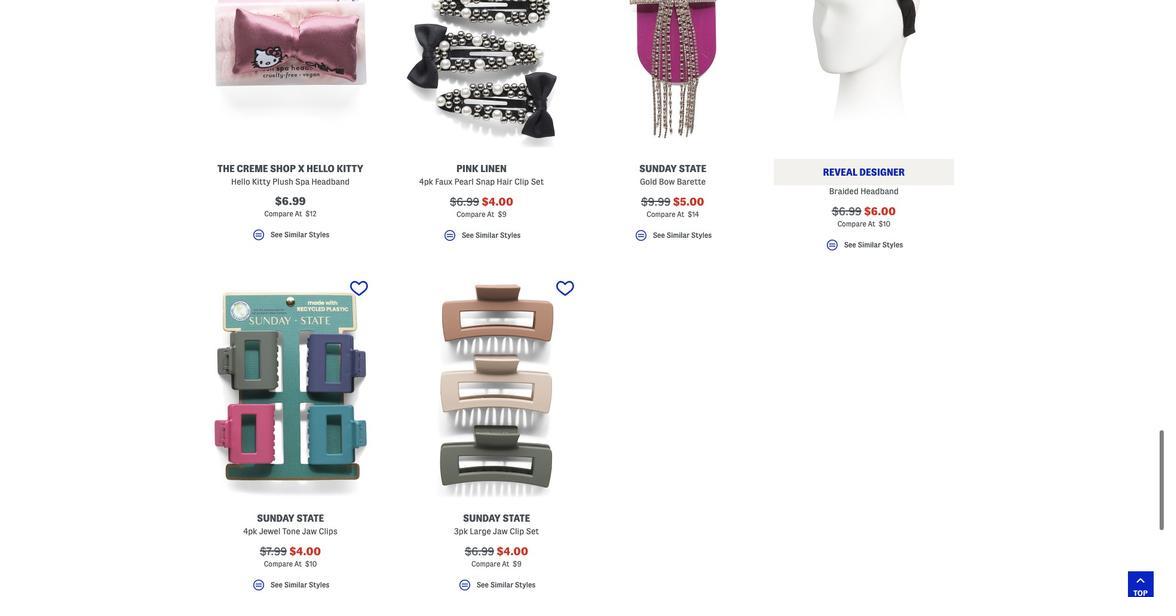 Task type: vqa. For each thing, say whether or not it's contained in the screenshot.
SUNDAY associated with $9.99
yes



Task type: locate. For each thing, give the bounding box(es) containing it.
braided
[[830, 186, 859, 196]]

set inside sunday state 3pk large jaw clip set
[[526, 527, 539, 536]]

0 vertical spatial set
[[531, 177, 544, 186]]

similar inside the creme shop x hello kitty hello kitty plush spa headband $6.99 compare at              $12 element
[[284, 231, 307, 239]]

see similar styles button down $7.99 $4.00 compare at              $10
[[200, 578, 381, 597]]

set right the 'hair'
[[531, 177, 544, 186]]

see similar styles down $7.99 $4.00 compare at              $10
[[271, 581, 330, 589]]

0 horizontal spatial 4pk
[[244, 527, 257, 536]]

$9 down the 'hair'
[[498, 210, 507, 218]]

set
[[531, 177, 544, 186], [526, 527, 539, 536]]

$9.99
[[642, 196, 671, 207]]

sunday state 4pk jewel tone jaw clips compare at              $10 element
[[200, 273, 381, 597]]

$6.99 for state
[[465, 546, 495, 557]]

$6.99 $4.00 compare at              $9 down snap
[[450, 196, 514, 218]]

$6.00
[[865, 206, 896, 217]]

$10 inside $7.99 $4.00 compare at              $10
[[305, 560, 317, 568]]

sunday up jewel
[[257, 513, 295, 524]]

see similar styles down large
[[477, 581, 536, 589]]

see similar styles down snap
[[462, 232, 521, 239]]

$6.99 down pearl
[[450, 196, 480, 207]]

1 jaw from the left
[[302, 527, 317, 536]]

0 vertical spatial $9
[[498, 210, 507, 218]]

$4.00 inside the pink linen 4pk faux pearl snap hair clip set compare at              $9 element
[[482, 196, 514, 207]]

styles inside sunday state 4pk jewel tone jaw clips compare at              $10 element
[[309, 581, 330, 589]]

top link
[[1128, 572, 1154, 597]]

$4.00 down sunday state 3pk large jaw clip set at bottom
[[497, 546, 529, 557]]

sunday up large
[[463, 513, 501, 524]]

see similar styles down $14
[[653, 232, 712, 239]]

$6.99 $4.00 compare at              $9
[[450, 196, 514, 218], [465, 546, 529, 568]]

4pk left faux
[[420, 177, 433, 186]]

similar inside reveal designer braided headband compare at              $10 element
[[858, 241, 881, 249]]

similar down snap
[[476, 232, 499, 239]]

2 jaw from the left
[[493, 527, 508, 536]]

see down large
[[477, 581, 489, 589]]

compare inside $7.99 $4.00 compare at              $10
[[264, 560, 293, 568]]

similar inside sunday state 3pk large jaw clip set compare at              $9 element
[[491, 581, 514, 589]]

see down $9.99 $5.00 compare at              $14
[[653, 232, 665, 239]]

$9 down sunday state 3pk large jaw clip set at bottom
[[513, 560, 522, 568]]

see similar styles
[[271, 231, 330, 239], [462, 232, 521, 239], [653, 232, 712, 239], [845, 241, 904, 249], [271, 581, 330, 589], [477, 581, 536, 589]]

0 vertical spatial $6.99 $4.00 compare at              $9
[[450, 196, 514, 218]]

see inside reveal designer braided headband compare at              $10 element
[[845, 241, 857, 249]]

$12
[[306, 210, 317, 217]]

$6.99
[[275, 195, 306, 207], [450, 196, 480, 207], [832, 206, 862, 217], [465, 546, 495, 557]]

braided headband image
[[774, 0, 955, 149]]

compare inside $9.99 $5.00 compare at              $14
[[647, 210, 676, 218]]

see inside "sunday state gold bow barette compare at              $14" element
[[653, 232, 665, 239]]

see inside sunday state 3pk large jaw clip set compare at              $9 element
[[477, 581, 489, 589]]

$6.99 $4.00 compare at              $9 inside the pink linen 4pk faux pearl snap hair clip set compare at              $9 element
[[450, 196, 514, 218]]

$4.00 down the 'hair'
[[482, 196, 514, 207]]

see similar styles for faux
[[462, 232, 521, 239]]

jaw
[[302, 527, 317, 536], [493, 527, 508, 536]]

$5.00
[[673, 196, 705, 207]]

top
[[1134, 589, 1148, 597]]

$10 down sunday state 4pk jewel tone jaw clips
[[305, 560, 317, 568]]

sunday inside sunday state 3pk large jaw clip set
[[463, 513, 501, 524]]

faux
[[435, 177, 453, 186]]

headband down hello
[[312, 177, 350, 186]]

state inside sunday state 3pk large jaw clip set
[[503, 513, 530, 524]]

0 horizontal spatial jaw
[[302, 527, 317, 536]]

0 vertical spatial clip
[[515, 177, 529, 186]]

creme
[[237, 164, 268, 174]]

headband down designer
[[861, 186, 899, 196]]

linen
[[481, 164, 507, 174]]

0 horizontal spatial headband
[[312, 177, 350, 186]]

see similar styles inside the pink linen 4pk faux pearl snap hair clip set compare at              $9 element
[[462, 232, 521, 239]]

see down $6.99 compare at              $12
[[271, 231, 283, 239]]

$10 for $6.00
[[879, 220, 891, 228]]

similar down $7.99 $4.00 compare at              $10
[[284, 581, 307, 589]]

clip right the 'hair'
[[515, 177, 529, 186]]

gold
[[640, 177, 657, 186]]

styles inside the creme shop x hello kitty hello kitty plush spa headband $6.99 compare at              $12 element
[[309, 231, 330, 239]]

similar for x
[[284, 231, 307, 239]]

braided headband
[[830, 186, 899, 196]]

see inside the creme shop x hello kitty hello kitty plush spa headband $6.99 compare at              $12 element
[[271, 231, 283, 239]]

see similar styles button down snap
[[392, 228, 572, 248]]

x
[[298, 164, 305, 174]]

styles
[[309, 231, 330, 239], [500, 232, 521, 239], [692, 232, 712, 239], [883, 241, 904, 249], [309, 581, 330, 589], [515, 581, 536, 589]]

sunday inside sunday state 4pk jewel tone jaw clips
[[257, 513, 295, 524]]

see similar styles down $12
[[271, 231, 330, 239]]

1 vertical spatial clip
[[510, 527, 524, 536]]

4pk
[[420, 177, 433, 186], [244, 527, 257, 536]]

$9
[[498, 210, 507, 218], [513, 560, 522, 568]]

$6.99 inside $6.99 compare at              $12
[[275, 195, 306, 207]]

state inside sunday state 4pk jewel tone jaw clips
[[297, 513, 324, 524]]

$6.99 inside the pink linen 4pk faux pearl snap hair clip set compare at              $9 element
[[450, 196, 480, 207]]

kitty
[[252, 177, 271, 186]]

styles for faux
[[500, 232, 521, 239]]

see for large
[[477, 581, 489, 589]]

clip right large
[[510, 527, 524, 536]]

state
[[679, 164, 707, 174], [297, 513, 324, 524], [503, 513, 530, 524]]

see similar styles inside the creme shop x hello kitty hello kitty plush spa headband $6.99 compare at              $12 element
[[271, 231, 330, 239]]

see similar styles button for bow
[[583, 228, 763, 248]]

sunday for $6.99
[[463, 513, 501, 524]]

$10 down $6.00
[[879, 220, 891, 228]]

see
[[271, 231, 283, 239], [462, 232, 474, 239], [653, 232, 665, 239], [845, 241, 857, 249], [271, 581, 283, 589], [477, 581, 489, 589]]

similar down $6.99 $6.00 compare at              $10
[[858, 241, 881, 249]]

$6.99 down plush
[[275, 195, 306, 207]]

hello kitty plush spa headband image
[[200, 0, 381, 149]]

see similar styles down $6.99 $6.00 compare at              $10
[[845, 241, 904, 249]]

1 vertical spatial $10
[[305, 560, 317, 568]]

$9 for $4.00
[[513, 560, 522, 568]]

compare down $6.00
[[838, 220, 867, 228]]

$6.99 down large
[[465, 546, 495, 557]]

1 horizontal spatial sunday
[[463, 513, 501, 524]]

1 horizontal spatial $10
[[879, 220, 891, 228]]

similar for faux
[[476, 232, 499, 239]]

0 horizontal spatial sunday
[[257, 513, 295, 524]]

$10 inside $6.99 $6.00 compare at              $10
[[879, 220, 891, 228]]

$10
[[879, 220, 891, 228], [305, 560, 317, 568]]

3pk large jaw clip set image
[[407, 273, 587, 499]]

1 vertical spatial set
[[526, 527, 539, 536]]

4pk jewel tone jaw clips image
[[200, 273, 381, 499]]

see similar styles inside sunday state 4pk jewel tone jaw clips compare at              $10 element
[[271, 581, 330, 589]]

snap
[[476, 177, 495, 186]]

headband
[[312, 177, 350, 186], [861, 186, 899, 196]]

sunday for $9.99
[[640, 164, 677, 174]]

1 vertical spatial $6.99 $4.00 compare at              $9
[[465, 546, 529, 568]]

styles inside the pink linen 4pk faux pearl snap hair clip set compare at              $9 element
[[500, 232, 521, 239]]

compare for pink linen 4pk faux pearl snap hair clip set
[[457, 210, 486, 218]]

the
[[218, 164, 235, 174]]

0 vertical spatial $10
[[879, 220, 891, 228]]

$4.00 down tone
[[290, 546, 321, 557]]

see similar styles button down $9.99 $5.00 compare at              $14
[[583, 228, 763, 248]]

state for $7.99
[[297, 513, 324, 524]]

styles inside reveal designer braided headband compare at              $10 element
[[883, 241, 904, 249]]

0 horizontal spatial state
[[297, 513, 324, 524]]

$14
[[688, 210, 699, 218]]

compare down $9.99
[[647, 210, 676, 218]]

compare down $7.99
[[264, 560, 293, 568]]

sunday
[[640, 164, 677, 174], [257, 513, 295, 524], [463, 513, 501, 524]]

styles inside sunday state 3pk large jaw clip set compare at              $9 element
[[515, 581, 536, 589]]

see similar styles for jewel
[[271, 581, 330, 589]]

similar down $12
[[284, 231, 307, 239]]

see inside sunday state 4pk jewel tone jaw clips compare at              $10 element
[[271, 581, 283, 589]]

1 horizontal spatial state
[[503, 513, 530, 524]]

see similar styles inside reveal designer braided headband compare at              $10 element
[[845, 241, 904, 249]]

compare for sunday state gold bow barette
[[647, 210, 676, 218]]

styles inside "sunday state gold bow barette compare at              $14" element
[[692, 232, 712, 239]]

pearl
[[455, 177, 474, 186]]

$6.99 inside sunday state 3pk large jaw clip set compare at              $9 element
[[465, 546, 495, 557]]

sunday up bow
[[640, 164, 677, 174]]

reveal designer
[[824, 167, 905, 177]]

see similar styles button for $10
[[774, 238, 955, 258]]

$4.00 inside $7.99 $4.00 compare at              $10
[[290, 546, 321, 557]]

see inside the pink linen 4pk faux pearl snap hair clip set compare at              $9 element
[[462, 232, 474, 239]]

4pk for $7.99
[[244, 527, 257, 536]]

0 horizontal spatial $10
[[305, 560, 317, 568]]

0 horizontal spatial $9
[[498, 210, 507, 218]]

see down $7.99 $4.00 compare at              $10
[[271, 581, 283, 589]]

state for $6.99
[[503, 513, 530, 524]]

$4.00 inside sunday state 3pk large jaw clip set compare at              $9 element
[[497, 546, 529, 557]]

see down pearl
[[462, 232, 474, 239]]

set right large
[[526, 527, 539, 536]]

compare down pearl
[[457, 210, 486, 218]]

state inside 'sunday state gold bow barette'
[[679, 164, 707, 174]]

$6.99 $4.00 compare at              $9 down large
[[465, 546, 529, 568]]

similar for $10
[[858, 241, 881, 249]]

4pk inside pink linen 4pk faux pearl snap hair clip set
[[420, 177, 433, 186]]

see down $6.99 $6.00 compare at              $10
[[845, 241, 857, 249]]

similar inside sunday state 4pk jewel tone jaw clips compare at              $10 element
[[284, 581, 307, 589]]

jaw right large
[[493, 527, 508, 536]]

compare down large
[[472, 560, 501, 568]]

1 horizontal spatial headband
[[861, 186, 899, 196]]

sunday state gold bow barette compare at              $14 element
[[583, 0, 763, 248]]

clip inside sunday state 3pk large jaw clip set
[[510, 527, 524, 536]]

similar down $14
[[667, 232, 690, 239]]

2 horizontal spatial sunday
[[640, 164, 677, 174]]

$6.99 $4.00 compare at              $9 inside sunday state 3pk large jaw clip set compare at              $9 element
[[465, 546, 529, 568]]

pink linen 4pk faux pearl snap hair clip set compare at              $9 element
[[392, 0, 572, 248]]

compare inside $6.99 $6.00 compare at              $10
[[838, 220, 867, 228]]

1 vertical spatial 4pk
[[244, 527, 257, 536]]

2 horizontal spatial state
[[679, 164, 707, 174]]

hair
[[497, 177, 513, 186]]

see similar styles for $10
[[845, 241, 904, 249]]

4pk for $6.99
[[420, 177, 433, 186]]

similar down large
[[491, 581, 514, 589]]

compare
[[264, 210, 293, 217], [457, 210, 486, 218], [647, 210, 676, 218], [838, 220, 867, 228], [264, 560, 293, 568], [472, 560, 501, 568]]

4pk left jewel
[[244, 527, 257, 536]]

4pk inside sunday state 4pk jewel tone jaw clips
[[244, 527, 257, 536]]

1 vertical spatial $9
[[513, 560, 522, 568]]

set inside pink linen 4pk faux pearl snap hair clip set
[[531, 177, 544, 186]]

similar
[[284, 231, 307, 239], [476, 232, 499, 239], [667, 232, 690, 239], [858, 241, 881, 249], [284, 581, 307, 589], [491, 581, 514, 589]]

1 horizontal spatial $9
[[513, 560, 522, 568]]

0 vertical spatial 4pk
[[420, 177, 433, 186]]

see similar styles inside "sunday state gold bow barette compare at              $14" element
[[653, 232, 712, 239]]

clip
[[515, 177, 529, 186], [510, 527, 524, 536]]

similar inside "sunday state gold bow barette compare at              $14" element
[[667, 232, 690, 239]]

$6.99 down braided
[[832, 206, 862, 217]]

sunday inside 'sunday state gold bow barette'
[[640, 164, 677, 174]]

1 horizontal spatial 4pk
[[420, 177, 433, 186]]

see similar styles button down $6.99 $6.00 compare at              $10
[[774, 238, 955, 258]]

state for $9.99
[[679, 164, 707, 174]]

$4.00
[[482, 196, 514, 207], [290, 546, 321, 557], [497, 546, 529, 557]]

similar inside the pink linen 4pk faux pearl snap hair clip set compare at              $9 element
[[476, 232, 499, 239]]

$4.00 for $6.99
[[482, 196, 514, 207]]

compare down plush
[[264, 210, 293, 217]]

1 horizontal spatial jaw
[[493, 527, 508, 536]]

see similar styles inside sunday state 3pk large jaw clip set compare at              $9 element
[[477, 581, 536, 589]]

see similar styles button down large
[[407, 578, 587, 597]]

jaw right tone
[[302, 527, 317, 536]]

shop
[[270, 164, 296, 174]]

see similar styles button down $6.99 compare at              $12
[[200, 228, 381, 247]]

see similar styles button
[[200, 228, 381, 247], [392, 228, 572, 248], [583, 228, 763, 248], [774, 238, 955, 258], [200, 578, 381, 597], [407, 578, 587, 597]]



Task type: describe. For each thing, give the bounding box(es) containing it.
4pk faux pearl snap hair clip set image
[[392, 0, 572, 149]]

reveal designer braided headband compare at              $10 element
[[774, 0, 955, 258]]

large
[[470, 527, 491, 536]]

similar for large
[[491, 581, 514, 589]]

similar for bow
[[667, 232, 690, 239]]

see for $10
[[845, 241, 857, 249]]

see similar styles for x
[[271, 231, 330, 239]]

see similar styles button for x
[[200, 228, 381, 247]]

compare for sunday state 4pk jewel tone jaw clips
[[264, 560, 293, 568]]

reveal
[[824, 167, 858, 177]]

3pk
[[454, 527, 468, 536]]

$6.99 for creme
[[275, 195, 306, 207]]

styles for jewel
[[309, 581, 330, 589]]

see similar styles for large
[[477, 581, 536, 589]]

clip inside pink linen 4pk faux pearl snap hair clip set
[[515, 177, 529, 186]]

see for jewel
[[271, 581, 283, 589]]

sunday state 3pk large jaw clip set
[[454, 513, 539, 536]]

sunday state 3pk large jaw clip set compare at              $9 element
[[407, 273, 587, 597]]

$6.99 $6.00 compare at              $10
[[832, 206, 896, 228]]

sunday for $7.99
[[257, 513, 295, 524]]

styles for $10
[[883, 241, 904, 249]]

$6.99 inside $6.99 $6.00 compare at              $10
[[832, 206, 862, 217]]

compare inside $6.99 compare at              $12
[[264, 210, 293, 217]]

spa
[[295, 177, 310, 186]]

headband inside the creme shop x hello kitty hello kitty plush spa headband
[[312, 177, 350, 186]]

styles for x
[[309, 231, 330, 239]]

the creme shop x hello kitty hello kitty plush spa headband
[[218, 164, 363, 186]]

styles for large
[[515, 581, 536, 589]]

jaw inside sunday state 3pk large jaw clip set
[[493, 527, 508, 536]]

see similar styles button for jewel
[[200, 578, 381, 597]]

see similar styles button for faux
[[392, 228, 572, 248]]

tone
[[283, 527, 300, 536]]

jewel
[[259, 527, 281, 536]]

see similar styles for bow
[[653, 232, 712, 239]]

$9.99 $5.00 compare at              $14
[[642, 196, 705, 218]]

similar for jewel
[[284, 581, 307, 589]]

clips
[[319, 527, 338, 536]]

plush
[[273, 177, 293, 186]]

hello
[[307, 164, 335, 174]]

designer
[[860, 167, 905, 177]]

compare for sunday state 3pk large jaw clip set
[[472, 560, 501, 568]]

$4.00 for $7.99
[[497, 546, 529, 557]]

see for bow
[[653, 232, 665, 239]]

$7.99 $4.00 compare at              $10
[[260, 546, 321, 568]]

$6.99 for linen
[[450, 196, 480, 207]]

kitty
[[337, 164, 363, 174]]

sunday state gold bow barette
[[640, 164, 707, 186]]

$6.99 compare at              $12
[[264, 195, 317, 217]]

$9 for compare
[[498, 210, 507, 218]]

hello
[[231, 177, 250, 186]]

$7.99
[[260, 546, 287, 557]]

see similar styles button for large
[[407, 578, 587, 597]]

the creme shop x hello kitty hello kitty plush spa headband $6.99 compare at              $12 element
[[200, 0, 381, 247]]

barette
[[677, 177, 706, 186]]

styles for bow
[[692, 232, 712, 239]]

sunday state 4pk jewel tone jaw clips
[[244, 513, 338, 536]]

pink
[[457, 164, 479, 174]]

$10 for $4.00
[[305, 560, 317, 568]]

pink linen 4pk faux pearl snap hair clip set
[[420, 164, 544, 186]]

$6.99 $4.00 compare at              $9 for $4.00
[[465, 546, 529, 568]]

see for faux
[[462, 232, 474, 239]]

$6.99 $4.00 compare at              $9 for compare
[[450, 196, 514, 218]]

see for x
[[271, 231, 283, 239]]

jaw inside sunday state 4pk jewel tone jaw clips
[[302, 527, 317, 536]]

bow
[[659, 177, 675, 186]]

gold bow barette image
[[583, 0, 763, 149]]



